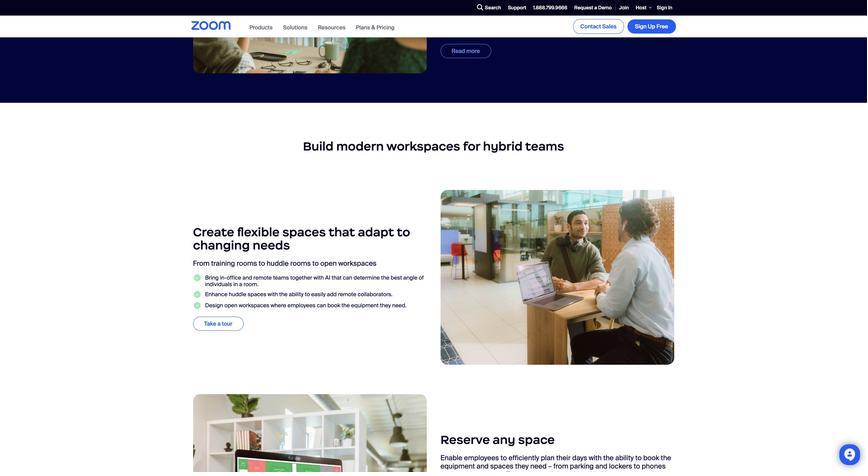 Task type: describe. For each thing, give the bounding box(es) containing it.
1 vertical spatial open
[[225, 302, 238, 309]]

reserve any space
[[441, 433, 555, 448]]

room.
[[244, 281, 259, 288]]

read more
[[452, 47, 480, 55]]

enhance huddle spaces with the ability to easily add remote collaborators.
[[205, 291, 393, 298]]

free
[[657, 23, 669, 30]]

take a tour link
[[193, 317, 244, 331]]

in-
[[220, 274, 227, 281]]

request
[[575, 4, 594, 11]]

can inside bring in-office and remote teams together with ai that can determine the best angle of individuals in a room.
[[343, 274, 353, 281]]

remote,
[[479, 16, 498, 24]]

hybrid
[[483, 139, 523, 154]]

0 horizontal spatial they
[[380, 302, 391, 309]]

in inside bring in-office and remote teams together with ai that can determine the best angle of individuals in a room.
[[234, 281, 238, 288]]

parking
[[570, 462, 594, 471]]

with up where
[[268, 291, 278, 298]]

efficiently
[[509, 454, 540, 463]]

intelligent inside zoom intelligent director, an ai-powered feature enhances collaboration and inclusivity in conference rooms
[[461, 0, 493, 2]]

modern
[[337, 139, 384, 154]]

sign up free
[[636, 23, 669, 30]]

read more link
[[441, 44, 491, 58]]

design
[[205, 302, 223, 309]]

–
[[549, 462, 552, 471]]

director
[[561, 16, 582, 24]]

demo
[[599, 4, 612, 11]]

angle
[[404, 274, 418, 281]]

heard,
[[454, 23, 471, 30]]

and down reserve any space
[[477, 462, 489, 471]]

flexible
[[237, 225, 280, 240]]

bring
[[205, 274, 219, 281]]

to left phones
[[636, 454, 642, 463]]

so
[[638, 16, 644, 24]]

1 vertical spatial can
[[317, 302, 326, 309]]

request a demo
[[575, 4, 612, 11]]

1.888.799.9666 link
[[530, 0, 571, 15]]

book inside the enable employees to efficiently plan their days with the ability to book the equipment and spaces they need – from parking and lockers to phones and meeting rooms. encourage collaboration with ai-powered seati
[[644, 454, 660, 463]]

from training rooms to huddle rooms to open workspaces
[[193, 259, 377, 268]]

in the office or remote, discover how intelligent director utilizes ai technology so everyone feels heard, involved, and included in meetings.
[[441, 16, 669, 30]]

0 horizontal spatial rooms
[[237, 259, 257, 268]]

utilizes
[[583, 16, 601, 24]]

any
[[493, 433, 516, 448]]

intelligent inside in the office or remote, discover how intelligent director utilizes ai technology so everyone feels heard, involved, and included in meetings.
[[534, 16, 560, 24]]

a for tour
[[218, 320, 221, 328]]

and left lockers
[[596, 462, 608, 471]]

1.888.799.9666
[[534, 4, 568, 11]]

director,
[[494, 0, 521, 2]]

determine
[[354, 274, 380, 281]]

pricing
[[377, 24, 395, 31]]

zoom intelligent director, an ai-powered feature enhances collaboration and inclusivity in conference rooms
[[441, 0, 670, 10]]

changing
[[193, 238, 250, 253]]

up
[[648, 23, 656, 30]]

take a tour
[[204, 320, 232, 328]]

to up bring in-office and remote teams together with ai that can determine the best angle of individuals in a room.
[[313, 259, 319, 268]]

1 horizontal spatial workspaces
[[339, 259, 377, 268]]

tour
[[222, 320, 232, 328]]

to right lockers
[[634, 462, 641, 471]]

office for individuals
[[227, 274, 241, 281]]

enable
[[441, 454, 463, 463]]

powered inside the enable employees to efficiently plan their days with the ability to book the equipment and spaces they need – from parking and lockers to phones and meeting rooms. encourage collaboration with ai-powered seati
[[610, 470, 638, 473]]

ai inside in the office or remote, discover how intelligent director utilizes ai technology so everyone feels heard, involved, and included in meetings.
[[602, 16, 607, 24]]

to inside the create flexible spaces that adapt to changing needs
[[397, 225, 411, 240]]

and down the enable
[[441, 470, 453, 473]]

everyone
[[646, 16, 669, 24]]

a for demo
[[595, 4, 598, 11]]

solutions
[[283, 24, 308, 31]]

create
[[193, 225, 235, 240]]

encourage
[[506, 470, 541, 473]]

together
[[291, 274, 312, 281]]

1 horizontal spatial open
[[321, 259, 337, 268]]

of
[[419, 274, 424, 281]]

read
[[452, 47, 465, 55]]

sign up free link
[[628, 19, 676, 34]]

with right the days
[[589, 454, 602, 463]]

best
[[391, 274, 402, 281]]

training
[[211, 259, 235, 268]]

teams for hybrid
[[526, 139, 565, 154]]

contact
[[581, 23, 602, 30]]

from
[[193, 259, 210, 268]]

office for involved,
[[456, 16, 471, 24]]

easily
[[311, 291, 326, 298]]

lockers
[[610, 462, 633, 471]]

in inside in the office or remote, discover how intelligent director utilizes ai technology so everyone feels heard, involved, and included in meetings.
[[441, 16, 446, 24]]

meeting
[[455, 470, 481, 473]]

from
[[554, 462, 569, 471]]

zoom
[[441, 0, 460, 2]]

needs
[[253, 238, 290, 253]]

discover
[[500, 16, 521, 24]]

plans
[[356, 24, 370, 31]]

their
[[557, 454, 571, 463]]

equipment inside the enable employees to efficiently plan their days with the ability to book the equipment and spaces they need – from parking and lockers to phones and meeting rooms. encourage collaboration with ai-powered seati
[[441, 462, 475, 471]]

search
[[485, 5, 502, 11]]

with inside bring in-office and remote teams together with ai that can determine the best angle of individuals in a room.
[[314, 274, 324, 281]]

products
[[250, 24, 273, 31]]

to down needs
[[259, 259, 265, 268]]

in inside in the office or remote, discover how intelligent director utilizes ai technology so everyone feels heard, involved, and included in meetings.
[[530, 23, 534, 30]]

collaboration inside the enable employees to efficiently plan their days with the ability to book the equipment and spaces they need – from parking and lockers to phones and meeting rooms. encourage collaboration with ai-powered seati
[[542, 470, 584, 473]]

add
[[327, 291, 337, 298]]

spaces for that
[[283, 225, 326, 240]]

the inside in the office or remote, discover how intelligent director utilizes ai technology so everyone feels heard, involved, and included in meetings.
[[447, 16, 455, 24]]



Task type: locate. For each thing, give the bounding box(es) containing it.
2 horizontal spatial a
[[595, 4, 598, 11]]

bring in-office and remote teams together with ai that can determine the best angle of individuals in a room.
[[205, 274, 424, 288]]

meetings.
[[536, 23, 561, 30]]

1 vertical spatial employees
[[464, 454, 499, 463]]

resources button
[[318, 24, 346, 31]]

remote right add
[[338, 291, 357, 298]]

0 vertical spatial collaboration
[[628, 0, 670, 2]]

1 horizontal spatial huddle
[[267, 259, 289, 268]]

that up add
[[332, 274, 342, 281]]

1 horizontal spatial equipment
[[441, 462, 475, 471]]

huddle
[[267, 259, 289, 268], [229, 291, 247, 298]]

involved,
[[472, 23, 494, 30]]

spaces inside the enable employees to efficiently plan their days with the ability to book the equipment and spaces they need – from parking and lockers to phones and meeting rooms. encourage collaboration with ai-powered seati
[[491, 462, 514, 471]]

that inside the create flexible spaces that adapt to changing needs
[[329, 225, 355, 240]]

1 horizontal spatial a
[[239, 281, 242, 288]]

rooms up the room.
[[237, 259, 257, 268]]

remote
[[254, 274, 272, 281], [338, 291, 357, 298]]

2 horizontal spatial in
[[530, 23, 534, 30]]

sign left up
[[636, 23, 647, 30]]

feature
[[571, 0, 594, 2]]

contact sales link
[[574, 19, 624, 34]]

0 horizontal spatial remote
[[254, 274, 272, 281]]

plan
[[541, 454, 555, 463]]

0 horizontal spatial a
[[218, 320, 221, 328]]

days
[[573, 454, 588, 463]]

to up "rooms."
[[501, 454, 507, 463]]

1 vertical spatial teams
[[273, 274, 289, 281]]

and up feels
[[441, 1, 453, 10]]

sign inside sign in link
[[657, 4, 668, 11]]

can left determine
[[343, 274, 353, 281]]

0 horizontal spatial huddle
[[229, 291, 247, 298]]

0 horizontal spatial in
[[441, 16, 446, 24]]

join
[[620, 4, 629, 11]]

office left or
[[456, 16, 471, 24]]

create flexible spaces that adapt to changing needs
[[193, 225, 411, 253]]

for
[[463, 139, 481, 154]]

host button
[[633, 0, 654, 16]]

0 horizontal spatial teams
[[273, 274, 289, 281]]

employees down enhance huddle spaces with the ability to easily add remote collaborators.
[[288, 302, 316, 309]]

0 horizontal spatial office
[[227, 274, 241, 281]]

and inside zoom intelligent director, an ai-powered feature enhances collaboration and inclusivity in conference rooms
[[441, 1, 453, 10]]

rooms
[[532, 1, 553, 10], [237, 259, 257, 268], [291, 259, 311, 268]]

support
[[508, 4, 527, 11]]

1 vertical spatial office
[[227, 274, 241, 281]]

huddle down the room.
[[229, 291, 247, 298]]

0 horizontal spatial book
[[328, 302, 340, 309]]

contact sales
[[581, 23, 617, 30]]

1 horizontal spatial powered
[[610, 470, 638, 473]]

sales
[[603, 23, 617, 30]]

collaboration up host
[[628, 0, 670, 2]]

or
[[472, 16, 477, 24]]

1 horizontal spatial sign
[[657, 4, 668, 11]]

0 vertical spatial office
[[456, 16, 471, 24]]

resources
[[318, 24, 346, 31]]

0 vertical spatial ability
[[289, 291, 304, 298]]

in down the zoom on the right of the page
[[441, 16, 446, 24]]

in right included
[[530, 23, 534, 30]]

in
[[669, 4, 673, 11], [441, 16, 446, 24]]

ai- right an
[[532, 0, 542, 2]]

1 horizontal spatial can
[[343, 274, 353, 281]]

&
[[372, 24, 376, 31]]

1 horizontal spatial collaboration
[[628, 0, 670, 2]]

0 horizontal spatial ability
[[289, 291, 304, 298]]

open right "design"
[[225, 302, 238, 309]]

they left need.
[[380, 302, 391, 309]]

the inside bring in-office and remote teams together with ai that can determine the best angle of individuals in a room.
[[381, 274, 390, 281]]

take
[[204, 320, 216, 328]]

remote down from training rooms to huddle rooms to open workspaces
[[254, 274, 272, 281]]

0 vertical spatial can
[[343, 274, 353, 281]]

spaces
[[283, 225, 326, 240], [248, 291, 267, 298], [491, 462, 514, 471]]

need
[[531, 462, 547, 471]]

1 vertical spatial they
[[516, 462, 529, 471]]

a left demo
[[595, 4, 598, 11]]

phones
[[642, 462, 666, 471]]

1 horizontal spatial office
[[456, 16, 471, 24]]

sign for sign up free
[[636, 23, 647, 30]]

a inside bring in-office and remote teams together with ai that can determine the best angle of individuals in a room.
[[239, 281, 242, 288]]

1 vertical spatial ai-
[[600, 470, 610, 473]]

workspaces
[[387, 139, 461, 154], [339, 259, 377, 268], [239, 302, 270, 309]]

powered left phones
[[610, 470, 638, 473]]

1 horizontal spatial rooms
[[291, 259, 311, 268]]

0 vertical spatial sign
[[657, 4, 668, 11]]

employees inside the enable employees to efficiently plan their days with the ability to book the equipment and spaces they need – from parking and lockers to phones and meeting rooms. encourage collaboration with ai-powered seati
[[464, 454, 499, 463]]

0 horizontal spatial equipment
[[351, 302, 379, 309]]

1 vertical spatial powered
[[610, 470, 638, 473]]

2 vertical spatial in
[[234, 281, 238, 288]]

1 vertical spatial intelligent
[[534, 16, 560, 24]]

1 horizontal spatial in
[[669, 4, 673, 11]]

in right the in-
[[234, 281, 238, 288]]

intelligent down 1.888.799.9666 link
[[534, 16, 560, 24]]

employees up "rooms."
[[464, 454, 499, 463]]

a
[[595, 4, 598, 11], [239, 281, 242, 288], [218, 320, 221, 328]]

equipment down reserve
[[441, 462, 475, 471]]

1 horizontal spatial employees
[[464, 454, 499, 463]]

workspaces for hybrid
[[387, 139, 461, 154]]

1 horizontal spatial ai-
[[600, 470, 610, 473]]

request a demo link
[[571, 0, 616, 15]]

1 horizontal spatial intelligent
[[534, 16, 560, 24]]

products button
[[250, 24, 273, 31]]

0 horizontal spatial ai
[[325, 274, 331, 281]]

0 vertical spatial equipment
[[351, 302, 379, 309]]

1 horizontal spatial book
[[644, 454, 660, 463]]

0 vertical spatial employees
[[288, 302, 316, 309]]

1 vertical spatial huddle
[[229, 291, 247, 298]]

build modern workspaces for hybrid teams
[[303, 139, 565, 154]]

1 vertical spatial book
[[644, 454, 660, 463]]

individuals
[[205, 281, 232, 288]]

ai- inside the enable employees to efficiently plan their days with the ability to book the equipment and spaces they need – from parking and lockers to phones and meeting rooms. encourage collaboration with ai-powered seati
[[600, 470, 610, 473]]

0 vertical spatial in
[[487, 1, 493, 10]]

0 vertical spatial book
[[328, 302, 340, 309]]

0 horizontal spatial in
[[234, 281, 238, 288]]

ai-
[[532, 0, 542, 2], [600, 470, 610, 473]]

feels
[[441, 23, 453, 30]]

intelligent up search
[[461, 0, 493, 2]]

ability left phones
[[616, 454, 634, 463]]

1 vertical spatial collaboration
[[542, 470, 584, 473]]

0 vertical spatial spaces
[[283, 225, 326, 240]]

0 vertical spatial intelligent
[[461, 0, 493, 2]]

join link
[[616, 0, 633, 15]]

2 vertical spatial spaces
[[491, 462, 514, 471]]

huddle down needs
[[267, 259, 289, 268]]

2 vertical spatial workspaces
[[239, 302, 270, 309]]

to left 'easily'
[[305, 291, 310, 298]]

need.
[[392, 302, 407, 309]]

and inside in the office or remote, discover how intelligent director utilizes ai technology so everyone feels heard, involved, and included in meetings.
[[495, 23, 505, 30]]

1 horizontal spatial ability
[[616, 454, 634, 463]]

book
[[328, 302, 340, 309], [644, 454, 660, 463]]

0 vertical spatial ai
[[602, 16, 607, 24]]

0 horizontal spatial employees
[[288, 302, 316, 309]]

adapt
[[358, 225, 394, 240]]

search image
[[477, 4, 484, 11], [477, 4, 484, 11]]

2 horizontal spatial rooms
[[532, 1, 553, 10]]

with up 'easily'
[[314, 274, 324, 281]]

space
[[519, 433, 555, 448]]

1 vertical spatial remote
[[338, 291, 357, 298]]

support link
[[505, 0, 530, 15]]

1 horizontal spatial ai
[[602, 16, 607, 24]]

0 horizontal spatial collaboration
[[542, 470, 584, 473]]

1 vertical spatial ability
[[616, 454, 634, 463]]

included
[[506, 23, 528, 30]]

1 horizontal spatial they
[[516, 462, 529, 471]]

0 vertical spatial powered
[[542, 0, 569, 2]]

they left need
[[516, 462, 529, 471]]

sign up everyone
[[657, 4, 668, 11]]

0 vertical spatial huddle
[[267, 259, 289, 268]]

0 horizontal spatial can
[[317, 302, 326, 309]]

0 vertical spatial that
[[329, 225, 355, 240]]

1 horizontal spatial remote
[[338, 291, 357, 298]]

rooms up together
[[291, 259, 311, 268]]

1 vertical spatial spaces
[[248, 291, 267, 298]]

1 vertical spatial equipment
[[441, 462, 475, 471]]

zoom logo image
[[191, 21, 231, 30]]

2 horizontal spatial workspaces
[[387, 139, 461, 154]]

1 vertical spatial in
[[530, 23, 534, 30]]

office inside in the office or remote, discover how intelligent director utilizes ai technology so everyone feels heard, involved, and included in meetings.
[[456, 16, 471, 24]]

office down training
[[227, 274, 241, 281]]

ai- right the parking
[[600, 470, 610, 473]]

reserve
[[441, 433, 490, 448]]

ai down demo
[[602, 16, 607, 24]]

0 horizontal spatial ai-
[[532, 0, 542, 2]]

a left the room.
[[239, 281, 242, 288]]

1 vertical spatial workspaces
[[339, 259, 377, 268]]

where
[[271, 302, 286, 309]]

and left included
[[495, 23, 505, 30]]

with
[[314, 274, 324, 281], [268, 291, 278, 298], [589, 454, 602, 463], [586, 470, 599, 473]]

in up remote,
[[487, 1, 493, 10]]

1 vertical spatial in
[[441, 16, 446, 24]]

None search field
[[452, 2, 476, 13]]

1 horizontal spatial teams
[[526, 139, 565, 154]]

spaces for with
[[248, 291, 267, 298]]

office inside bring in-office and remote teams together with ai that can determine the best angle of individuals in a room.
[[227, 274, 241, 281]]

teams
[[526, 139, 565, 154], [273, 274, 289, 281]]

ai- inside zoom intelligent director, an ai-powered feature enhances collaboration and inclusivity in conference rooms
[[532, 0, 542, 2]]

a left tour
[[218, 320, 221, 328]]

collaboration inside zoom intelligent director, an ai-powered feature enhances collaboration and inclusivity in conference rooms
[[628, 0, 670, 2]]

ability up design open workspaces where employees can book the equipment they need.
[[289, 291, 304, 298]]

0 vertical spatial they
[[380, 302, 391, 309]]

in inside zoom intelligent director, an ai-powered feature enhances collaboration and inclusivity in conference rooms
[[487, 1, 493, 10]]

2 vertical spatial a
[[218, 320, 221, 328]]

plans & pricing link
[[356, 24, 395, 31]]

ai up add
[[325, 274, 331, 281]]

and right the in-
[[243, 274, 252, 281]]

solutions button
[[283, 24, 308, 31]]

sign inside sign up free link
[[636, 23, 647, 30]]

build
[[303, 139, 334, 154]]

0 vertical spatial open
[[321, 259, 337, 268]]

enable employees to efficiently plan their days with the ability to book the equipment and spaces they need – from parking and lockers to phones and meeting rooms. encourage collaboration with ai-powered seati
[[441, 454, 672, 473]]

they inside the enable employees to efficiently plan their days with the ability to book the equipment and spaces they need – from parking and lockers to phones and meeting rooms. encourage collaboration with ai-powered seati
[[516, 462, 529, 471]]

teams for remote
[[273, 274, 289, 281]]

1 vertical spatial sign
[[636, 23, 647, 30]]

can down 'easily'
[[317, 302, 326, 309]]

rooms.
[[483, 470, 505, 473]]

in up everyone
[[669, 4, 673, 11]]

in
[[487, 1, 493, 10], [530, 23, 534, 30], [234, 281, 238, 288]]

an
[[523, 0, 531, 2]]

inclusivity
[[455, 1, 485, 10]]

0 horizontal spatial sign
[[636, 23, 647, 30]]

0 vertical spatial a
[[595, 4, 598, 11]]

spaces inside the create flexible spaces that adapt to changing needs
[[283, 225, 326, 240]]

rooms right an
[[532, 1, 553, 10]]

office
[[456, 16, 471, 24], [227, 274, 241, 281]]

powered up 1.888.799.9666
[[542, 0, 569, 2]]

collaborators.
[[358, 291, 393, 298]]

1 vertical spatial ai
[[325, 274, 331, 281]]

book right lockers
[[644, 454, 660, 463]]

book down add
[[328, 302, 340, 309]]

0 vertical spatial ai-
[[532, 0, 542, 2]]

0 vertical spatial remote
[[254, 274, 272, 281]]

powered
[[542, 0, 569, 2], [610, 470, 638, 473]]

teams inside bring in-office and remote teams together with ai that can determine the best angle of individuals in a room.
[[273, 274, 289, 281]]

sign for sign in
[[657, 4, 668, 11]]

workspaces for employees
[[239, 302, 270, 309]]

to right adapt
[[397, 225, 411, 240]]

0 horizontal spatial powered
[[542, 0, 569, 2]]

with down the days
[[586, 470, 599, 473]]

can
[[343, 274, 353, 281], [317, 302, 326, 309]]

rooms inside zoom intelligent director, an ai-powered feature enhances collaboration and inclusivity in conference rooms
[[532, 1, 553, 10]]

that inside bring in-office and remote teams together with ai that can determine the best angle of individuals in a room.
[[332, 274, 342, 281]]

plans & pricing
[[356, 24, 395, 31]]

that
[[329, 225, 355, 240], [332, 274, 342, 281]]

open up bring in-office and remote teams together with ai that can determine the best angle of individuals in a room.
[[321, 259, 337, 268]]

more
[[467, 47, 480, 55]]

1 horizontal spatial in
[[487, 1, 493, 10]]

remote inside bring in-office and remote teams together with ai that can determine the best angle of individuals in a room.
[[254, 274, 272, 281]]

0 horizontal spatial intelligent
[[461, 0, 493, 2]]

0 vertical spatial teams
[[526, 139, 565, 154]]

1 vertical spatial a
[[239, 281, 242, 288]]

open
[[321, 259, 337, 268], [225, 302, 238, 309]]

enhances
[[595, 0, 627, 2]]

powered inside zoom intelligent director, an ai-powered feature enhances collaboration and inclusivity in conference rooms
[[542, 0, 569, 2]]

ability inside the enable employees to efficiently plan their days with the ability to book the equipment and spaces they need – from parking and lockers to phones and meeting rooms. encourage collaboration with ai-powered seati
[[616, 454, 634, 463]]

host
[[636, 5, 647, 11]]

a inside "link"
[[218, 320, 221, 328]]

to
[[397, 225, 411, 240], [259, 259, 265, 268], [313, 259, 319, 268], [305, 291, 310, 298], [501, 454, 507, 463], [636, 454, 642, 463], [634, 462, 641, 471]]

1 vertical spatial that
[[332, 274, 342, 281]]

0 horizontal spatial open
[[225, 302, 238, 309]]

1 horizontal spatial spaces
[[283, 225, 326, 240]]

0 vertical spatial in
[[669, 4, 673, 11]]

that left adapt
[[329, 225, 355, 240]]

equipment down collaborators.
[[351, 302, 379, 309]]

0 vertical spatial workspaces
[[387, 139, 461, 154]]

0 horizontal spatial spaces
[[248, 291, 267, 298]]

ai inside bring in-office and remote teams together with ai that can determine the best angle of individuals in a room.
[[325, 274, 331, 281]]

collaboration down their
[[542, 470, 584, 473]]

and inside bring in-office and remote teams together with ai that can determine the best angle of individuals in a room.
[[243, 274, 252, 281]]

2 horizontal spatial spaces
[[491, 462, 514, 471]]

design open workspaces where employees can book the equipment they need.
[[205, 302, 407, 309]]



Task type: vqa. For each thing, say whether or not it's contained in the screenshot.
Host
yes



